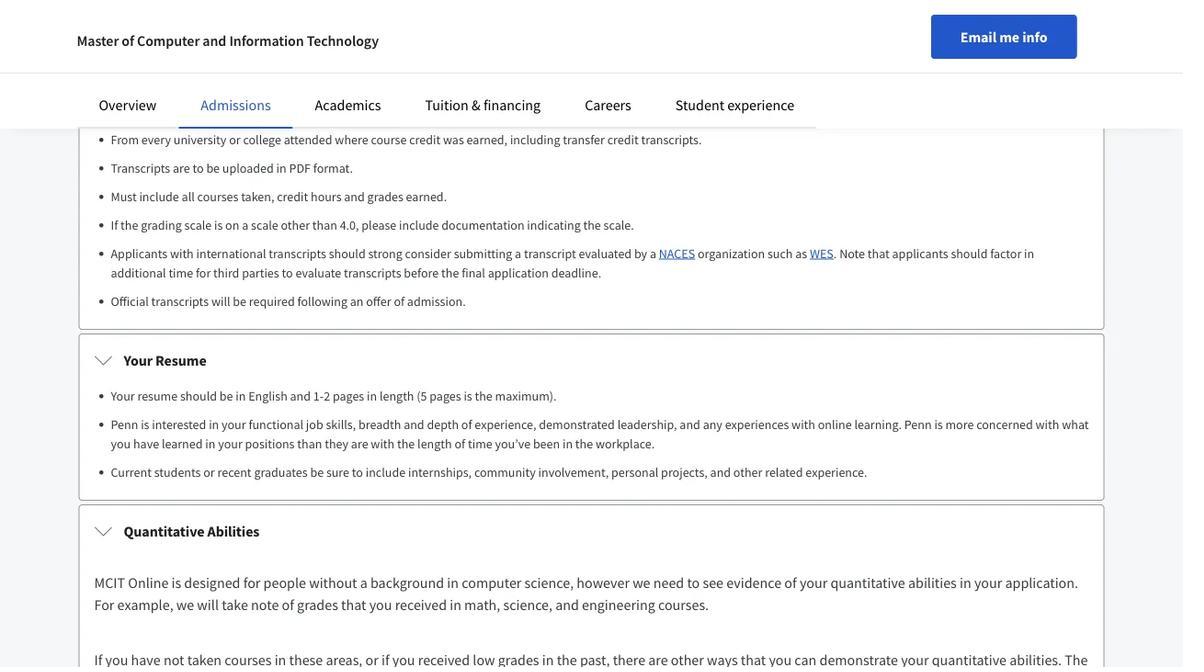 Task type: vqa. For each thing, say whether or not it's contained in the screenshot.
the right THE AND
no



Task type: describe. For each thing, give the bounding box(es) containing it.
your up positions
[[222, 416, 246, 433]]

admissions
[[201, 96, 271, 114]]

or inside list item
[[203, 464, 215, 480]]

interested
[[152, 416, 206, 433]]

&
[[472, 96, 481, 114]]

transcripts inside list item
[[111, 159, 170, 176]]

and inside current students or recent graduates be sure to include internships, community involvement, personal projects, and other related experience. list item
[[710, 464, 731, 480]]

mcit online is designed for people without a background in computer science, however we need to see evidence of your quantitative abilities in your application. for example, we will take note of grades that you received in math, science, and engineering courses.
[[94, 574, 1078, 614]]

in right abilities
[[960, 574, 971, 592]]

will inside "mcit online is designed for people without a background in computer science, however we need to see evidence of your quantitative abilities in your application. for example, we will take note of grades that you received in math, science, and engineering courses."
[[197, 596, 219, 614]]

in left computer
[[447, 574, 459, 592]]

math,
[[464, 596, 500, 614]]

transcripts are to be uploaded in pdf format.
[[111, 159, 353, 176]]

earned.
[[406, 188, 447, 205]]

background
[[370, 574, 444, 592]]

0 horizontal spatial should
[[180, 387, 217, 404]]

computer
[[462, 574, 522, 592]]

to inside current students or recent graduates be sure to include internships, community involvement, personal projects, and other related experience. list item
[[352, 464, 363, 480]]

offer
[[366, 293, 391, 309]]

in right learned in the left of the page
[[205, 435, 215, 452]]

projects,
[[661, 464, 708, 480]]

courses
[[197, 188, 238, 205]]

scale.
[[604, 216, 634, 233]]

community
[[474, 464, 536, 480]]

pdf
[[289, 159, 311, 176]]

overview link
[[99, 96, 157, 114]]

a right on
[[242, 216, 248, 233]]

from every university or college attended where course credit was earned, including transfer credit transcripts.
[[111, 131, 702, 148]]

you inside penn is interested in your functional job skills, breadth and depth of experience, demonstrated leadership, and any experiences with online learning. penn is more concerned with what you have learned in your positions than they are with the length of time you've been in the workplace.
[[111, 435, 131, 452]]

the inside . note that applicants should factor in additional time for third parties to evaluate transcripts before the final application deadline.
[[441, 264, 459, 281]]

application.
[[1005, 574, 1078, 592]]

concerned
[[976, 416, 1033, 433]]

time inside penn is interested in your functional job skills, breadth and depth of experience, demonstrated leadership, and any experiences with online learning. penn is more concerned with what you have learned in your positions than they are with the length of time you've been in the workplace.
[[468, 435, 492, 452]]

and right the computer
[[203, 31, 226, 50]]

any
[[703, 416, 722, 433]]

from
[[111, 131, 139, 148]]

0 horizontal spatial we
[[176, 596, 194, 614]]

0 vertical spatial english
[[180, 91, 225, 109]]

naces
[[659, 245, 695, 262]]

in inside . note that applicants should factor in additional time for third parties to evaluate transcripts before the final application deadline.
[[1024, 245, 1034, 262]]

official transcripts will be required following an offer of admission.
[[111, 293, 466, 309]]

online
[[818, 416, 852, 433]]

college
[[243, 131, 281, 148]]

1 penn from the left
[[111, 416, 138, 433]]

and inside must include all courses taken, credit hours and grades earned. list item
[[344, 188, 365, 205]]

designed
[[184, 574, 240, 592]]

students
[[154, 464, 201, 480]]

be for will
[[233, 293, 246, 309]]

should for applicants
[[951, 245, 988, 262]]

and left depth
[[404, 416, 424, 433]]

0 vertical spatial than
[[312, 216, 337, 233]]

strong
[[368, 245, 402, 262]]

the left the scale.
[[583, 216, 601, 233]]

in up positions
[[236, 387, 246, 404]]

your resume should be in english and 1-2 pages in length (5 pages is the maximum). list item
[[111, 386, 1089, 405]]

quantitative abilities
[[124, 522, 260, 541]]

current
[[111, 464, 152, 480]]

third
[[213, 264, 239, 281]]

without
[[309, 574, 357, 592]]

where
[[335, 131, 368, 148]]

list item containing applicants with international transcripts should strong consider submitting a transcript evaluated by a
[[111, 244, 1089, 282]]

1 scale from the left
[[184, 216, 212, 233]]

course
[[371, 131, 407, 148]]

every
[[141, 131, 171, 148]]

the up the experience,
[[475, 387, 493, 404]]

2 horizontal spatial credit
[[607, 131, 639, 148]]

0 vertical spatial science,
[[525, 574, 574, 592]]

master
[[77, 31, 119, 50]]

(translated to english if necessary)
[[94, 91, 304, 109]]

computer
[[137, 31, 200, 50]]

of inside 'official transcripts will be required following an offer of admission.' list item
[[394, 293, 405, 309]]

positions
[[245, 435, 295, 452]]

time inside . note that applicants should factor in additional time for third parties to evaluate transcripts before the final application deadline.
[[169, 264, 193, 281]]

tuition & financing link
[[425, 96, 541, 114]]

a up the application
[[515, 245, 521, 262]]

1 vertical spatial include
[[399, 216, 439, 233]]

is inside "mcit online is designed for people without a background in computer science, however we need to see evidence of your quantitative abilities in your application. for example, we will take note of grades that you received in math, science, and engineering courses."
[[171, 574, 181, 592]]

organization
[[698, 245, 765, 262]]

tuition
[[425, 96, 469, 114]]

student experience
[[675, 96, 794, 114]]

be for to
[[206, 159, 220, 176]]

necessary)
[[238, 91, 304, 109]]

abilities
[[207, 522, 260, 541]]

information
[[229, 31, 304, 50]]

penn is interested in your functional job skills, breadth and depth of experience, demonstrated leadership, and any experiences with online learning. penn is more concerned with what you have learned in your positions than they are with the length of time you've been in the workplace.
[[111, 416, 1089, 452]]

2 pages from the left
[[430, 387, 461, 404]]

university
[[174, 131, 226, 148]]

is right '(5'
[[464, 387, 472, 404]]

example,
[[117, 596, 173, 614]]

1 horizontal spatial credit
[[409, 131, 440, 148]]

and inside your resume should be in english and 1-2 pages in length (5 pages is the maximum). list item
[[290, 387, 311, 404]]

or inside 'list item'
[[229, 131, 240, 148]]

online
[[128, 574, 169, 592]]

master of computer and information technology
[[77, 31, 379, 50]]

official transcripts will be required following an offer of admission. list item
[[111, 291, 1089, 311]]

in left math, in the left bottom of the page
[[450, 596, 461, 614]]

is left more
[[934, 416, 943, 433]]

experience,
[[475, 416, 536, 433]]

me
[[999, 28, 1020, 46]]

that inside "mcit online is designed for people without a background in computer science, however we need to see evidence of your quantitative abilities in your application. for example, we will take note of grades that you received in math, science, and engineering courses."
[[341, 596, 366, 614]]

grading
[[141, 216, 182, 233]]

0 vertical spatial are
[[173, 159, 190, 176]]

technology
[[307, 31, 379, 50]]

transcripts inside . note that applicants should factor in additional time for third parties to evaluate transcripts before the final application deadline.
[[344, 264, 401, 281]]

quantitative
[[124, 522, 205, 541]]

an
[[350, 293, 364, 309]]

your left quantitative
[[800, 574, 828, 592]]

abilities
[[908, 574, 957, 592]]

0 vertical spatial include
[[139, 188, 179, 205]]

the down demonstrated
[[575, 435, 593, 452]]

learned
[[162, 435, 203, 452]]

academics link
[[315, 96, 381, 114]]

transfer
[[563, 131, 605, 148]]

(translated
[[94, 91, 161, 109]]

the down breadth at the bottom of the page
[[397, 435, 415, 452]]

length inside your resume should be in english and 1-2 pages in length (5 pages is the maximum). list item
[[380, 387, 414, 404]]

attended
[[284, 131, 332, 148]]

earned,
[[467, 131, 508, 148]]

what
[[1062, 416, 1089, 433]]

of right the evidence
[[784, 574, 797, 592]]

current students or recent graduates be sure to include internships, community involvement, personal projects, and other related experience. list item
[[111, 462, 1089, 482]]

learning.
[[854, 416, 902, 433]]

depth
[[427, 416, 459, 433]]

quantitative abilities button
[[80, 506, 1104, 557]]

.
[[834, 245, 837, 262]]

careers link
[[585, 96, 631, 114]]

english inside your resume should be in english and 1-2 pages in length (5 pages is the maximum). list item
[[248, 387, 288, 404]]

in right been
[[563, 435, 573, 452]]

length inside penn is interested in your functional job skills, breadth and depth of experience, demonstrated leadership, and any experiences with online learning. penn is more concerned with what you have learned in your positions than they are with the length of time you've been in the workplace.
[[417, 435, 452, 452]]

see
[[703, 574, 724, 592]]

other inside current students or recent graduates be sure to include internships, community involvement, personal projects, and other related experience. list item
[[733, 464, 762, 480]]

penn is interested in your functional job skills, breadth and depth of experience, demonstrated leadership, and any experiences with online learning. penn is more concerned with what you have learned in your positions than they are with the length of time you've been in the workplace. list item
[[111, 415, 1089, 453]]

your resume
[[124, 351, 206, 370]]



Task type: locate. For each thing, give the bounding box(es) containing it.
received
[[395, 596, 447, 614]]

science,
[[525, 574, 574, 592], [503, 596, 553, 614]]

must include all courses taken, credit hours and grades earned.
[[111, 188, 447, 205]]

as
[[795, 245, 807, 262]]

1 vertical spatial time
[[468, 435, 492, 452]]

0 horizontal spatial english
[[180, 91, 225, 109]]

we down designed
[[176, 596, 194, 614]]

1 vertical spatial that
[[341, 596, 366, 614]]

length down depth
[[417, 435, 452, 452]]

include up grading
[[139, 188, 179, 205]]

transcripts down the from
[[111, 159, 170, 176]]

with left what
[[1036, 416, 1059, 433]]

transcripts right official
[[151, 293, 209, 309]]

1 vertical spatial you
[[369, 596, 392, 614]]

0 vertical spatial we
[[633, 574, 650, 592]]

must
[[111, 188, 137, 205]]

include
[[139, 188, 179, 205], [399, 216, 439, 233], [366, 464, 406, 480]]

email me info
[[960, 28, 1048, 46]]

and inside "mcit online is designed for people without a background in computer science, however we need to see evidence of your quantitative abilities in your application. for example, we will take note of grades that you received in math, science, and engineering courses."
[[555, 596, 579, 614]]

1 pages from the left
[[333, 387, 364, 404]]

penn up 'have'
[[111, 416, 138, 433]]

need
[[653, 574, 684, 592]]

time
[[169, 264, 193, 281], [468, 435, 492, 452]]

additional
[[111, 264, 166, 281]]

transcripts inside dropdown button
[[189, 40, 260, 58]]

1 horizontal spatial transcripts
[[189, 40, 260, 58]]

1 vertical spatial than
[[297, 435, 322, 452]]

on
[[225, 216, 239, 233]]

credit left was
[[409, 131, 440, 148]]

penn
[[111, 416, 138, 433], [904, 416, 932, 433]]

0 horizontal spatial or
[[203, 464, 215, 480]]

1 horizontal spatial grades
[[367, 188, 403, 205]]

overview
[[99, 96, 157, 114]]

should inside . note that applicants should factor in additional time for third parties to evaluate transcripts before the final application deadline.
[[951, 245, 988, 262]]

1 vertical spatial or
[[203, 464, 215, 480]]

grades down without
[[297, 596, 338, 614]]

. note that applicants should factor in additional time for third parties to evaluate transcripts before the final application deadline.
[[111, 245, 1034, 281]]

include down earned.
[[399, 216, 439, 233]]

0 vertical spatial that
[[868, 245, 890, 262]]

your resume button
[[80, 335, 1104, 386]]

transcripts inside list item
[[151, 293, 209, 309]]

the
[[120, 216, 138, 233], [583, 216, 601, 233], [441, 264, 459, 281], [475, 387, 493, 404], [397, 435, 415, 452], [575, 435, 593, 452]]

or left college
[[229, 131, 240, 148]]

by
[[634, 245, 647, 262]]

are right they
[[351, 435, 368, 452]]

0 vertical spatial or
[[229, 131, 240, 148]]

to up "every"
[[164, 91, 177, 109]]

0 vertical spatial transcripts
[[269, 245, 326, 262]]

than inside penn is interested in your functional job skills, breadth and depth of experience, demonstrated leadership, and any experiences with online learning. penn is more concerned with what you have learned in your positions than they are with the length of time you've been in the workplace.
[[297, 435, 322, 452]]

you
[[111, 435, 131, 452], [369, 596, 392, 614]]

2 scale from the left
[[251, 216, 278, 233]]

1 vertical spatial english
[[248, 387, 288, 404]]

to left see
[[687, 574, 700, 592]]

we left need
[[633, 574, 650, 592]]

international
[[196, 245, 266, 262]]

from every university or college attended where course credit was earned, including transfer credit transcripts. list item
[[111, 130, 1089, 149]]

0 vertical spatial for
[[196, 264, 211, 281]]

1 vertical spatial your
[[111, 387, 135, 404]]

2 horizontal spatial should
[[951, 245, 988, 262]]

1 horizontal spatial english
[[248, 387, 288, 404]]

1 horizontal spatial should
[[329, 245, 366, 262]]

format.
[[313, 159, 353, 176]]

resume
[[155, 351, 206, 370]]

for left third on the top left
[[196, 264, 211, 281]]

of right depth
[[461, 416, 472, 433]]

experience.
[[806, 464, 867, 480]]

length
[[380, 387, 414, 404], [417, 435, 452, 452]]

of right master
[[122, 31, 134, 50]]

parties
[[242, 264, 279, 281]]

evaluated
[[579, 245, 632, 262]]

2 vertical spatial transcripts
[[151, 293, 209, 309]]

are up all
[[173, 159, 190, 176]]

tuition & financing
[[425, 96, 541, 114]]

1 vertical spatial we
[[176, 596, 194, 614]]

to inside the transcripts are to be uploaded in pdf format. list item
[[193, 159, 204, 176]]

take
[[222, 596, 248, 614]]

your for your resume
[[124, 351, 153, 370]]

is
[[214, 216, 223, 233], [464, 387, 472, 404], [141, 416, 149, 433], [934, 416, 943, 433], [171, 574, 181, 592]]

you down the background
[[369, 596, 392, 614]]

is left on
[[214, 216, 223, 233]]

leadership,
[[617, 416, 677, 433]]

that down without
[[341, 596, 366, 614]]

include right the "sure"
[[366, 464, 406, 480]]

length left '(5'
[[380, 387, 414, 404]]

2 list from the top
[[102, 386, 1089, 482]]

to right parties
[[282, 264, 293, 281]]

list item
[[111, 244, 1089, 282]]

credit inside list item
[[277, 188, 308, 205]]

more
[[945, 416, 974, 433]]

1 horizontal spatial or
[[229, 131, 240, 148]]

experiences
[[725, 416, 789, 433]]

such
[[768, 245, 793, 262]]

0 horizontal spatial that
[[341, 596, 366, 614]]

than down job
[[297, 435, 322, 452]]

skills,
[[326, 416, 356, 433]]

1 horizontal spatial time
[[468, 435, 492, 452]]

0 vertical spatial you
[[111, 435, 131, 452]]

grades inside "mcit online is designed for people without a background in computer science, however we need to see evidence of your quantitative abilities in your application. for example, we will take note of grades that you received in math, science, and engineering courses."
[[297, 596, 338, 614]]

wes link
[[810, 245, 834, 262]]

1 vertical spatial list
[[102, 386, 1089, 482]]

of
[[122, 31, 134, 50], [394, 293, 405, 309], [461, 416, 472, 433], [455, 435, 465, 452], [784, 574, 797, 592], [282, 596, 294, 614]]

1 vertical spatial will
[[197, 596, 219, 614]]

internships,
[[408, 464, 472, 480]]

1 vertical spatial transcripts
[[344, 264, 401, 281]]

1 vertical spatial transcripts
[[111, 159, 170, 176]]

1 vertical spatial length
[[417, 435, 452, 452]]

0 horizontal spatial are
[[173, 159, 190, 176]]

time up current students or recent graduates be sure to include internships, community involvement, personal projects, and other related experience. on the bottom of page
[[468, 435, 492, 452]]

that right 'note'
[[868, 245, 890, 262]]

0 vertical spatial length
[[380, 387, 414, 404]]

0 vertical spatial grades
[[367, 188, 403, 205]]

english up 'functional'
[[248, 387, 288, 404]]

1 list from the top
[[102, 130, 1089, 311]]

0 vertical spatial other
[[281, 216, 310, 233]]

other inside if the grading scale is on a scale other than 4.0, please include documentation indicating the scale. list item
[[281, 216, 310, 233]]

scale down taken,
[[251, 216, 278, 233]]

consider
[[405, 245, 451, 262]]

than left 4.0,
[[312, 216, 337, 233]]

scale down all
[[184, 216, 212, 233]]

your left application.
[[974, 574, 1002, 592]]

final
[[462, 264, 485, 281]]

your inside 'dropdown button'
[[124, 351, 153, 370]]

with down breadth at the bottom of the page
[[371, 435, 395, 452]]

0 vertical spatial list
[[102, 130, 1089, 311]]

please
[[362, 216, 396, 233]]

unofficial transcripts
[[124, 40, 260, 58]]

application
[[488, 264, 549, 281]]

must include all courses taken, credit hours and grades earned. list item
[[111, 187, 1089, 206]]

and left 1-
[[290, 387, 311, 404]]

other left related
[[733, 464, 762, 480]]

for inside "mcit online is designed for people without a background in computer science, however we need to see evidence of your quantitative abilities in your application. for example, we will take note of grades that you received in math, science, and engineering courses."
[[243, 574, 261, 592]]

of down people
[[282, 596, 294, 614]]

transcripts are to be uploaded in pdf format. list item
[[111, 158, 1089, 177]]

transcripts up the if
[[189, 40, 260, 58]]

transcripts down strong
[[344, 264, 401, 281]]

wes
[[810, 245, 834, 262]]

the left "final"
[[441, 264, 459, 281]]

in up breadth at the bottom of the page
[[367, 387, 377, 404]]

the right if
[[120, 216, 138, 233]]

email
[[960, 28, 997, 46]]

is up 'have'
[[141, 416, 149, 433]]

2 penn from the left
[[904, 416, 932, 433]]

is right online
[[171, 574, 181, 592]]

your left resume
[[111, 387, 135, 404]]

0 horizontal spatial credit
[[277, 188, 308, 205]]

people
[[263, 574, 306, 592]]

science, down computer
[[503, 596, 553, 614]]

1 horizontal spatial scale
[[251, 216, 278, 233]]

pages right 2
[[333, 387, 364, 404]]

1 horizontal spatial length
[[417, 435, 452, 452]]

to inside "mcit online is designed for people without a background in computer science, however we need to see evidence of your quantitative abilities in your application. for example, we will take note of grades that you received in math, science, and engineering courses."
[[687, 574, 700, 592]]

if the grading scale is on a scale other than 4.0, please include documentation indicating the scale. list item
[[111, 215, 1089, 234]]

are inside penn is interested in your functional job skills, breadth and depth of experience, demonstrated leadership, and any experiences with online learning. penn is more concerned with what you have learned in your positions than they are with the length of time you've been in the workplace.
[[351, 435, 368, 452]]

0 horizontal spatial scale
[[184, 216, 212, 233]]

0 horizontal spatial you
[[111, 435, 131, 452]]

0 vertical spatial your
[[124, 351, 153, 370]]

you left 'have'
[[111, 435, 131, 452]]

applicants
[[111, 245, 167, 262]]

all
[[182, 188, 195, 205]]

0 vertical spatial will
[[211, 293, 230, 309]]

0 horizontal spatial for
[[196, 264, 211, 281]]

your up resume
[[124, 351, 153, 370]]

engineering
[[582, 596, 655, 614]]

a
[[242, 216, 248, 233], [515, 245, 521, 262], [650, 245, 656, 262], [360, 574, 367, 592]]

we
[[633, 574, 650, 592], [176, 596, 194, 614]]

current students or recent graduates be sure to include internships, community involvement, personal projects, and other related experience.
[[111, 464, 867, 480]]

1 horizontal spatial are
[[351, 435, 368, 452]]

0 horizontal spatial length
[[380, 387, 414, 404]]

1 vertical spatial are
[[351, 435, 368, 452]]

demonstrated
[[539, 416, 615, 433]]

your for your resume should be in english and 1-2 pages in length (5 pages is the maximum).
[[111, 387, 135, 404]]

in right interested
[[209, 416, 219, 433]]

list containing from every university or college attended where course credit was earned, including transfer credit transcripts.
[[102, 130, 1089, 311]]

0 horizontal spatial transcripts
[[151, 293, 209, 309]]

grades up please
[[367, 188, 403, 205]]

to right the "sure"
[[352, 464, 363, 480]]

email me info button
[[931, 15, 1077, 59]]

and down however on the bottom of page
[[555, 596, 579, 614]]

required
[[249, 293, 295, 309]]

with down grading
[[170, 245, 194, 262]]

and left any
[[680, 416, 700, 433]]

note
[[839, 245, 865, 262]]

uploaded
[[222, 159, 274, 176]]

penn right learning.
[[904, 416, 932, 433]]

0 horizontal spatial time
[[169, 264, 193, 281]]

and right hours
[[344, 188, 365, 205]]

if
[[111, 216, 118, 233]]

your inside list item
[[111, 387, 135, 404]]

1 horizontal spatial other
[[733, 464, 762, 480]]

or left recent
[[203, 464, 215, 480]]

should down 4.0,
[[329, 245, 366, 262]]

be for should
[[219, 387, 233, 404]]

should up interested
[[180, 387, 217, 404]]

transcripts
[[269, 245, 326, 262], [344, 264, 401, 281], [151, 293, 209, 309]]

will inside list item
[[211, 293, 230, 309]]

grades inside list item
[[367, 188, 403, 205]]

a inside "mcit online is designed for people without a background in computer science, however we need to see evidence of your quantitative abilities in your application. for example, we will take note of grades that you received in math, science, and engineering courses."
[[360, 574, 367, 592]]

0 horizontal spatial penn
[[111, 416, 138, 433]]

transcripts
[[189, 40, 260, 58], [111, 159, 170, 176]]

should for transcripts
[[329, 245, 366, 262]]

grades
[[367, 188, 403, 205], [297, 596, 338, 614]]

0 vertical spatial transcripts
[[189, 40, 260, 58]]

in
[[276, 159, 286, 176], [1024, 245, 1034, 262], [236, 387, 246, 404], [367, 387, 377, 404], [209, 416, 219, 433], [205, 435, 215, 452], [563, 435, 573, 452], [447, 574, 459, 592], [960, 574, 971, 592], [450, 596, 461, 614]]

will down third on the top left
[[211, 293, 230, 309]]

of right offer at the left top
[[394, 293, 405, 309]]

1 vertical spatial science,
[[503, 596, 553, 614]]

you inside "mcit online is designed for people without a background in computer science, however we need to see evidence of your quantitative abilities in your application. for example, we will take note of grades that you received in math, science, and engineering courses."
[[369, 596, 392, 614]]

list containing your resume should be in english and 1-2 pages in length (5 pages is the maximum).
[[102, 386, 1089, 482]]

english left the if
[[180, 91, 225, 109]]

1 horizontal spatial penn
[[904, 416, 932, 433]]

1 horizontal spatial pages
[[430, 387, 461, 404]]

to down university
[[193, 159, 204, 176]]

list
[[102, 130, 1089, 311], [102, 386, 1089, 482]]

2 vertical spatial include
[[366, 464, 406, 480]]

1 horizontal spatial we
[[633, 574, 650, 592]]

taken,
[[241, 188, 274, 205]]

1-
[[313, 387, 324, 404]]

1 horizontal spatial for
[[243, 574, 261, 592]]

financing
[[483, 96, 541, 114]]

science, left however on the bottom of page
[[525, 574, 574, 592]]

transcripts.
[[641, 131, 702, 148]]

0 horizontal spatial transcripts
[[111, 159, 170, 176]]

for inside . note that applicants should factor in additional time for third parties to evaluate transcripts before the final application deadline.
[[196, 264, 211, 281]]

graduates
[[254, 464, 308, 480]]

time right additional
[[169, 264, 193, 281]]

1 vertical spatial grades
[[297, 596, 338, 614]]

0 horizontal spatial other
[[281, 216, 310, 233]]

pages right '(5'
[[430, 387, 461, 404]]

unofficial transcripts button
[[80, 23, 1104, 74]]

other down must include all courses taken, credit hours and grades earned. in the top of the page
[[281, 216, 310, 233]]

0 horizontal spatial pages
[[333, 387, 364, 404]]

in left pdf
[[276, 159, 286, 176]]

1 vertical spatial for
[[243, 574, 261, 592]]

your up recent
[[218, 435, 242, 452]]

1 horizontal spatial you
[[369, 596, 392, 614]]

0 vertical spatial time
[[169, 264, 193, 281]]

that inside . note that applicants should factor in additional time for third parties to evaluate transcripts before the final application deadline.
[[868, 245, 890, 262]]

in right factor
[[1024, 245, 1034, 262]]

info
[[1022, 28, 1048, 46]]

evaluate
[[295, 264, 341, 281]]

1 horizontal spatial transcripts
[[269, 245, 326, 262]]

with left online
[[792, 416, 815, 433]]

of down depth
[[455, 435, 465, 452]]

naces link
[[659, 245, 695, 262]]

credit down pdf
[[277, 188, 308, 205]]

your resume should be in english and 1-2 pages in length (5 pages is the maximum).
[[111, 387, 557, 404]]

they
[[325, 435, 348, 452]]

courses.
[[658, 596, 709, 614]]

if
[[228, 91, 235, 109]]

for up note
[[243, 574, 261, 592]]

credit up the transcripts are to be uploaded in pdf format. list item at the top of the page
[[607, 131, 639, 148]]

experience
[[727, 96, 794, 114]]

academics
[[315, 96, 381, 114]]

workplace.
[[596, 435, 655, 452]]

recent
[[217, 464, 251, 480]]

your
[[124, 351, 153, 370], [111, 387, 135, 404]]

factor
[[990, 245, 1022, 262]]

and right projects, in the right of the page
[[710, 464, 731, 480]]

to inside . note that applicants should factor in additional time for third parties to evaluate transcripts before the final application deadline.
[[282, 264, 293, 281]]

a right without
[[360, 574, 367, 592]]

0 horizontal spatial grades
[[297, 596, 338, 614]]

credit
[[409, 131, 440, 148], [607, 131, 639, 148], [277, 188, 308, 205]]

should left factor
[[951, 245, 988, 262]]

a right the by
[[650, 245, 656, 262]]

will down designed
[[197, 596, 219, 614]]

1 horizontal spatial that
[[868, 245, 890, 262]]

transcripts up evaluate
[[269, 245, 326, 262]]

will
[[211, 293, 230, 309], [197, 596, 219, 614]]

1 vertical spatial other
[[733, 464, 762, 480]]

following
[[297, 293, 347, 309]]

2 horizontal spatial transcripts
[[344, 264, 401, 281]]



